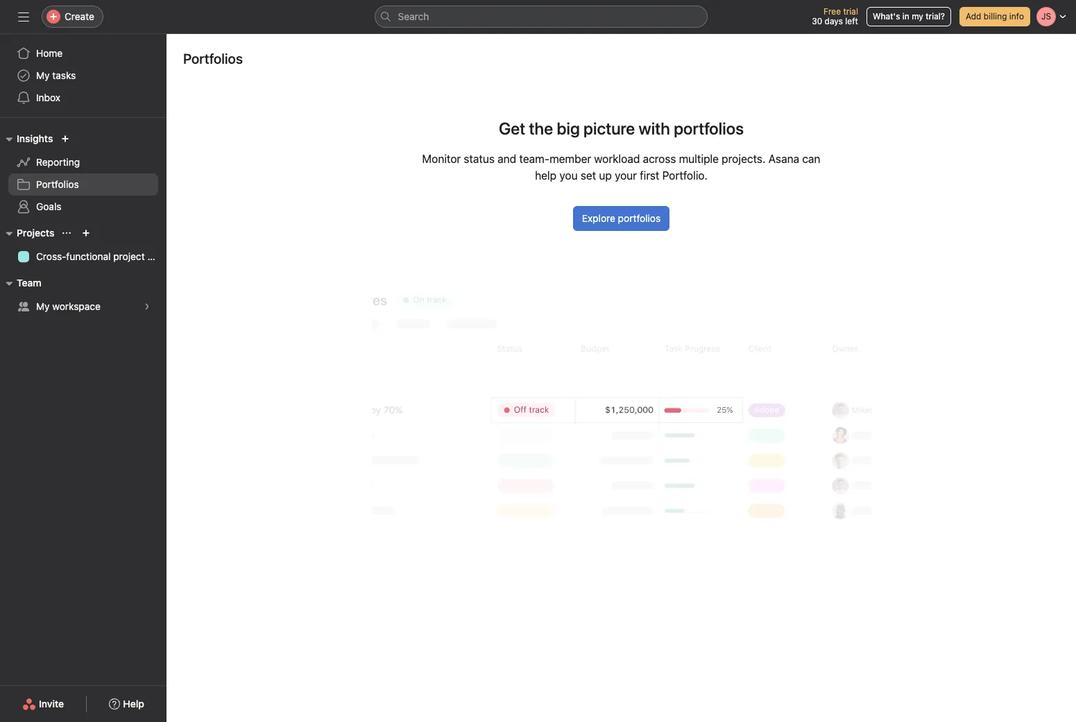 Task type: locate. For each thing, give the bounding box(es) containing it.
my inside teams element
[[36, 300, 50, 312]]

portfolios
[[183, 51, 243, 67], [36, 178, 79, 190]]

add billing info button
[[960, 7, 1031, 26]]

invite button
[[13, 692, 73, 717]]

help button
[[100, 692, 153, 717]]

portfolio.
[[663, 169, 708, 182]]

my
[[36, 69, 50, 81], [36, 300, 50, 312]]

my left tasks
[[36, 69, 50, 81]]

portfolios link
[[8, 173, 158, 196]]

show options, current sort, top image
[[63, 229, 71, 237]]

left
[[846, 16, 858, 26]]

search
[[398, 10, 429, 22]]

1 my from the top
[[36, 69, 50, 81]]

home
[[36, 47, 63, 59]]

explore portfolios button
[[573, 206, 670, 231]]

what's in my trial? button
[[867, 7, 951, 26]]

insights button
[[0, 130, 53, 147]]

big
[[557, 119, 580, 138]]

monitor
[[422, 153, 461, 165]]

team button
[[0, 275, 41, 291]]

search button
[[374, 6, 708, 28]]

team
[[17, 277, 41, 289]]

the
[[529, 119, 553, 138]]

1 horizontal spatial portfolios
[[183, 51, 243, 67]]

create button
[[42, 6, 103, 28]]

insights element
[[0, 126, 167, 221]]

invite
[[39, 698, 64, 710]]

portfolios
[[618, 212, 661, 224]]

what's in my trial?
[[873, 11, 945, 22]]

in
[[903, 11, 910, 22]]

new project or portfolio image
[[82, 229, 91, 237]]

2 my from the top
[[36, 300, 50, 312]]

trial?
[[926, 11, 945, 22]]

reporting
[[36, 156, 80, 168]]

my for my tasks
[[36, 69, 50, 81]]

workload
[[594, 153, 640, 165]]

status
[[464, 153, 495, 165]]

can
[[802, 153, 821, 165]]

30
[[812, 16, 823, 26]]

you
[[560, 169, 578, 182]]

global element
[[0, 34, 167, 117]]

tasks
[[52, 69, 76, 81]]

1 vertical spatial portfolios
[[36, 178, 79, 190]]

insights
[[17, 133, 53, 144]]

project
[[113, 251, 145, 262]]

my down team
[[36, 300, 50, 312]]

goals link
[[8, 196, 158, 218]]

info
[[1010, 11, 1024, 22]]

0 horizontal spatial portfolios
[[36, 178, 79, 190]]

help
[[123, 698, 144, 710]]

my inside 'link'
[[36, 69, 50, 81]]

free trial 30 days left
[[812, 6, 858, 26]]

inbox
[[36, 92, 60, 103]]

multiple
[[679, 153, 719, 165]]

1 vertical spatial my
[[36, 300, 50, 312]]

0 vertical spatial my
[[36, 69, 50, 81]]

inbox link
[[8, 87, 158, 109]]

help
[[535, 169, 557, 182]]

get the big picture with portfolios
[[499, 119, 744, 138]]

create
[[65, 10, 94, 22]]

projects
[[17, 227, 54, 239]]

my
[[912, 11, 924, 22]]

reporting link
[[8, 151, 158, 173]]

my tasks link
[[8, 65, 158, 87]]

home link
[[8, 42, 158, 65]]

and
[[498, 153, 517, 165]]



Task type: describe. For each thing, give the bounding box(es) containing it.
projects.
[[722, 153, 766, 165]]

new image
[[61, 135, 70, 143]]

asana
[[769, 153, 800, 165]]

projects button
[[0, 225, 54, 242]]

up
[[599, 169, 612, 182]]

with portfolios
[[639, 119, 744, 138]]

get
[[499, 119, 526, 138]]

projects element
[[0, 221, 167, 271]]

explore
[[582, 212, 616, 224]]

my for my workspace
[[36, 300, 50, 312]]

explore portfolios
[[582, 212, 661, 224]]

portfolios inside insights element
[[36, 178, 79, 190]]

goals
[[36, 201, 61, 212]]

days
[[825, 16, 843, 26]]

what's
[[873, 11, 900, 22]]

trial
[[843, 6, 858, 17]]

your
[[615, 169, 637, 182]]

workspace
[[52, 300, 101, 312]]

team-
[[519, 153, 550, 165]]

cross-
[[36, 251, 66, 262]]

across
[[643, 153, 676, 165]]

add billing info
[[966, 11, 1024, 22]]

free
[[824, 6, 841, 17]]

billing
[[984, 11, 1007, 22]]

my workspace
[[36, 300, 101, 312]]

picture
[[584, 119, 635, 138]]

hide sidebar image
[[18, 11, 29, 22]]

functional
[[66, 251, 111, 262]]

teams element
[[0, 271, 167, 321]]

cross-functional project plan link
[[8, 246, 166, 268]]

see details, my workspace image
[[143, 303, 151, 311]]

set
[[581, 169, 596, 182]]

plan
[[147, 251, 166, 262]]

member
[[550, 153, 591, 165]]

add
[[966, 11, 982, 22]]

first
[[640, 169, 660, 182]]

my tasks
[[36, 69, 76, 81]]

monitor status and team-member workload across multiple projects. asana can help you set up your first portfolio.
[[422, 153, 821, 182]]

my workspace link
[[8, 296, 158, 318]]

0 vertical spatial portfolios
[[183, 51, 243, 67]]

search list box
[[374, 6, 708, 28]]

cross-functional project plan
[[36, 251, 166, 262]]



Task type: vqa. For each thing, say whether or not it's contained in the screenshot.
'projects.'
yes



